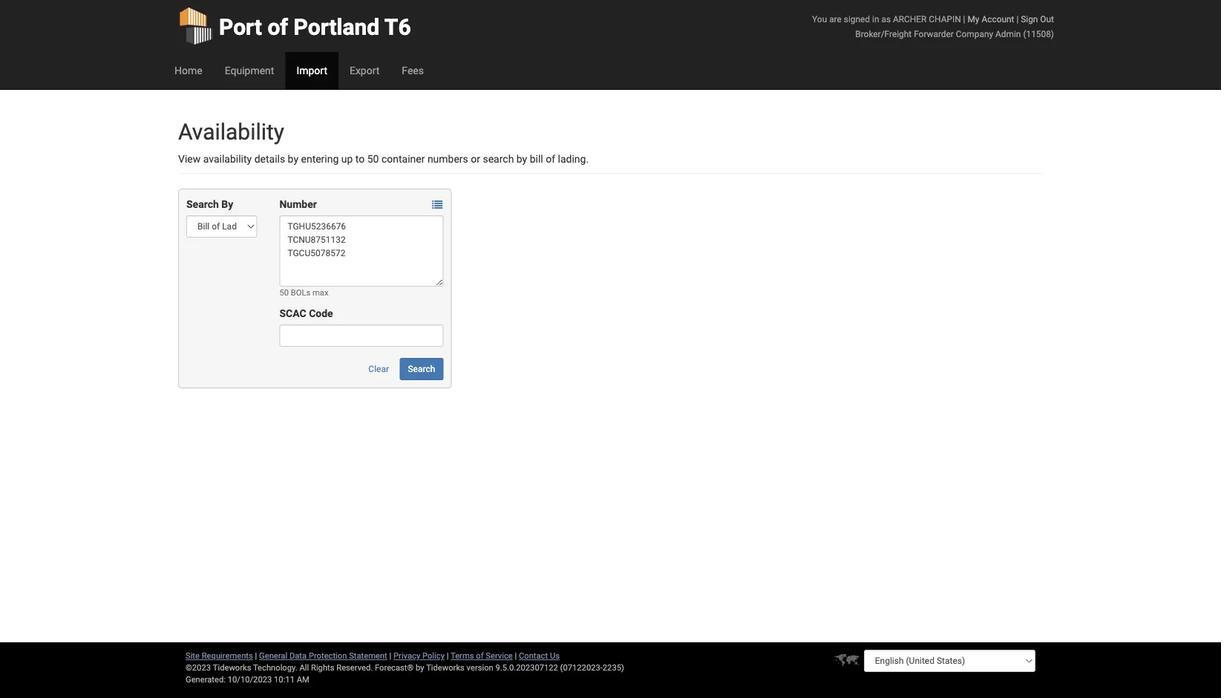 Task type: vqa. For each thing, say whether or not it's contained in the screenshot.
Search related to Search By
yes



Task type: locate. For each thing, give the bounding box(es) containing it.
of right port
[[268, 14, 288, 40]]

are
[[830, 14, 842, 24]]

details
[[254, 153, 285, 165]]

0 horizontal spatial of
[[268, 14, 288, 40]]

search
[[186, 198, 219, 210], [408, 364, 435, 374]]

of up "version"
[[476, 651, 484, 661]]

by left bill
[[517, 153, 528, 165]]

chapin
[[929, 14, 962, 24]]

clear button
[[360, 358, 397, 380]]

my
[[968, 14, 980, 24]]

2 vertical spatial of
[[476, 651, 484, 661]]

equipment
[[225, 64, 274, 77]]

1 horizontal spatial 50
[[367, 153, 379, 165]]

1 vertical spatial search
[[408, 364, 435, 374]]

signed
[[844, 14, 871, 24]]

version
[[467, 663, 494, 673]]

|
[[964, 14, 966, 24], [1017, 14, 1019, 24], [255, 651, 257, 661], [390, 651, 392, 661], [447, 651, 449, 661], [515, 651, 517, 661]]

search right "clear"
[[408, 364, 435, 374]]

general
[[259, 651, 288, 661]]

admin
[[996, 29, 1022, 39]]

service
[[486, 651, 513, 661]]

company
[[957, 29, 994, 39]]

container
[[382, 153, 425, 165]]

bols
[[291, 288, 311, 297]]

10/10/2023
[[228, 675, 272, 684]]

0 vertical spatial search
[[186, 198, 219, 210]]

you are signed in as archer chapin | my account | sign out broker/freight forwarder company admin (11508)
[[813, 14, 1055, 39]]

am
[[297, 675, 310, 684]]

2235)
[[603, 663, 625, 673]]

of right bill
[[546, 153, 556, 165]]

50
[[367, 153, 379, 165], [280, 288, 289, 297]]

1 horizontal spatial of
[[476, 651, 484, 661]]

search left by
[[186, 198, 219, 210]]

port of portland t6
[[219, 14, 411, 40]]

availability
[[203, 153, 252, 165]]

search button
[[400, 358, 444, 380]]

of
[[268, 14, 288, 40], [546, 153, 556, 165], [476, 651, 484, 661]]

site requirements | general data protection statement | privacy policy | terms of service | contact us ©2023 tideworks technology. all rights reserved. forecast® by tideworks version 9.5.0.202307122 (07122023-2235) generated: 10/10/2023 10:11 am
[[186, 651, 625, 684]]

max
[[313, 288, 329, 297]]

view availability details by entering up to 50 container numbers or search by bill of lading.
[[178, 153, 589, 165]]

1 horizontal spatial by
[[416, 663, 425, 673]]

import button
[[286, 52, 339, 89]]

general data protection statement link
[[259, 651, 388, 661]]

1 vertical spatial of
[[546, 153, 556, 165]]

©2023 tideworks
[[186, 663, 251, 673]]

by down privacy policy link
[[416, 663, 425, 673]]

port of portland t6 link
[[178, 0, 411, 52]]

generated:
[[186, 675, 226, 684]]

50 right to
[[367, 153, 379, 165]]

1 vertical spatial 50
[[280, 288, 289, 297]]

50 left bols
[[280, 288, 289, 297]]

sign out link
[[1021, 14, 1055, 24]]

us
[[550, 651, 560, 661]]

by right details
[[288, 153, 299, 165]]

Number text field
[[280, 215, 444, 287]]

port
[[219, 14, 262, 40]]

by
[[288, 153, 299, 165], [517, 153, 528, 165], [416, 663, 425, 673]]

| left sign
[[1017, 14, 1019, 24]]

search for search by
[[186, 198, 219, 210]]

50 bols max
[[280, 288, 329, 297]]

terms of service link
[[451, 651, 513, 661]]

forecast®
[[375, 663, 414, 673]]

sign
[[1021, 14, 1039, 24]]

0 vertical spatial of
[[268, 14, 288, 40]]

export button
[[339, 52, 391, 89]]

search inside button
[[408, 364, 435, 374]]

of inside 'site requirements | general data protection statement | privacy policy | terms of service | contact us ©2023 tideworks technology. all rights reserved. forecast® by tideworks version 9.5.0.202307122 (07122023-2235) generated: 10/10/2023 10:11 am'
[[476, 651, 484, 661]]

to
[[356, 153, 365, 165]]

export
[[350, 64, 380, 77]]

in
[[873, 14, 880, 24]]

| left my
[[964, 14, 966, 24]]

0 horizontal spatial search
[[186, 198, 219, 210]]

entering
[[301, 153, 339, 165]]

1 horizontal spatial search
[[408, 364, 435, 374]]

by
[[222, 198, 233, 210]]

equipment button
[[214, 52, 286, 89]]

0 vertical spatial 50
[[367, 153, 379, 165]]



Task type: describe. For each thing, give the bounding box(es) containing it.
import
[[297, 64, 328, 77]]

account
[[982, 14, 1015, 24]]

2 horizontal spatial by
[[517, 153, 528, 165]]

as
[[882, 14, 891, 24]]

9.5.0.202307122
[[496, 663, 558, 673]]

numbers
[[428, 153, 469, 165]]

lading.
[[558, 153, 589, 165]]

home button
[[163, 52, 214, 89]]

2 horizontal spatial of
[[546, 153, 556, 165]]

data
[[290, 651, 307, 661]]

up
[[342, 153, 353, 165]]

scac code
[[280, 307, 333, 319]]

fees button
[[391, 52, 435, 89]]

| left general
[[255, 651, 257, 661]]

(07122023-
[[560, 663, 603, 673]]

requirements
[[202, 651, 253, 661]]

by inside 'site requirements | general data protection statement | privacy policy | terms of service | contact us ©2023 tideworks technology. all rights reserved. forecast® by tideworks version 9.5.0.202307122 (07122023-2235) generated: 10/10/2023 10:11 am'
[[416, 663, 425, 673]]

statement
[[349, 651, 388, 661]]

site
[[186, 651, 200, 661]]

my account link
[[968, 14, 1015, 24]]

contact
[[519, 651, 548, 661]]

view
[[178, 153, 201, 165]]

| up 9.5.0.202307122
[[515, 651, 517, 661]]

| up forecast®
[[390, 651, 392, 661]]

all
[[300, 663, 309, 673]]

search by
[[186, 198, 233, 210]]

search for search
[[408, 364, 435, 374]]

privacy
[[394, 651, 421, 661]]

technology.
[[253, 663, 298, 673]]

scac
[[280, 307, 306, 319]]

t6
[[385, 14, 411, 40]]

code
[[309, 307, 333, 319]]

tideworks
[[426, 663, 465, 673]]

or
[[471, 153, 481, 165]]

clear
[[369, 364, 389, 374]]

0 horizontal spatial 50
[[280, 288, 289, 297]]

policy
[[423, 651, 445, 661]]

out
[[1041, 14, 1055, 24]]

(11508)
[[1024, 29, 1055, 39]]

SCAC Code text field
[[280, 325, 444, 347]]

rights
[[311, 663, 335, 673]]

number
[[280, 198, 317, 210]]

terms
[[451, 651, 474, 661]]

availability
[[178, 118, 284, 145]]

site requirements link
[[186, 651, 253, 661]]

privacy policy link
[[394, 651, 445, 661]]

home
[[175, 64, 203, 77]]

you
[[813, 14, 828, 24]]

search
[[483, 153, 514, 165]]

show list image
[[433, 199, 443, 210]]

forwarder
[[914, 29, 954, 39]]

reserved.
[[337, 663, 373, 673]]

| up tideworks
[[447, 651, 449, 661]]

archer
[[893, 14, 927, 24]]

bill
[[530, 153, 543, 165]]

10:11
[[274, 675, 295, 684]]

protection
[[309, 651, 347, 661]]

broker/freight
[[856, 29, 912, 39]]

0 horizontal spatial by
[[288, 153, 299, 165]]

portland
[[294, 14, 380, 40]]

contact us link
[[519, 651, 560, 661]]

fees
[[402, 64, 424, 77]]



